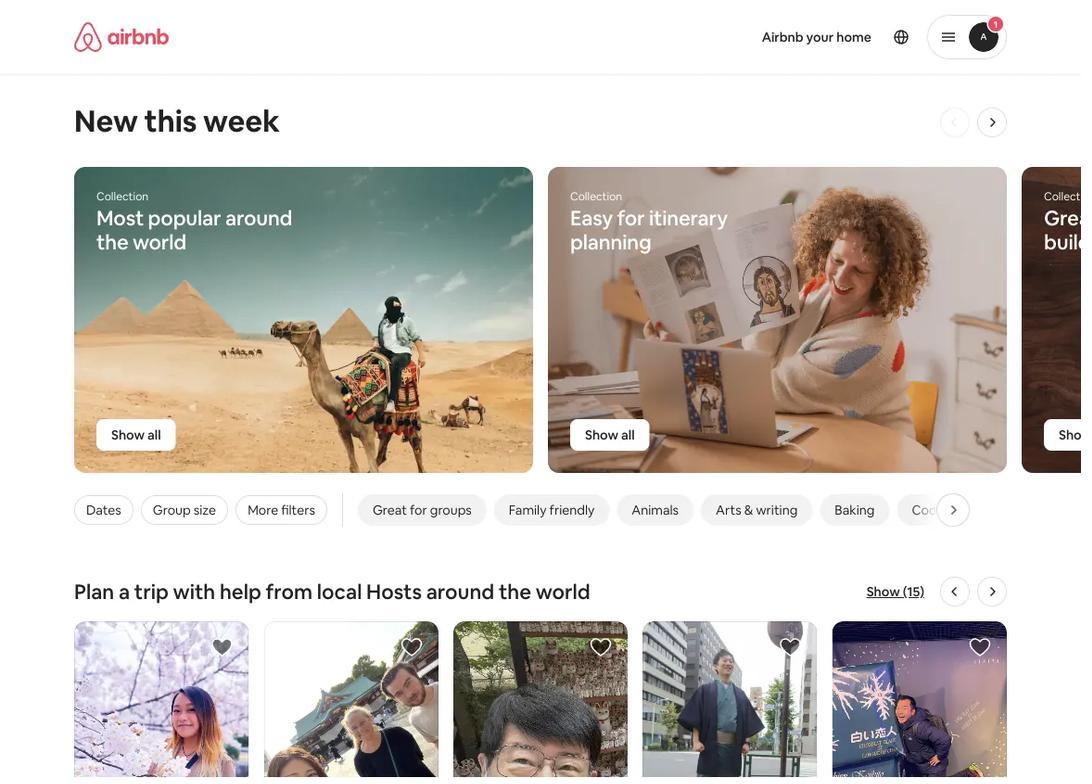 Task type: describe. For each thing, give the bounding box(es) containing it.
collection easy for itinerary planning
[[570, 189, 728, 255]]

1 vertical spatial world
[[536, 578, 591, 605]]

for inside collection easy for itinerary planning
[[617, 205, 645, 231]]

family friendly element
[[509, 502, 595, 519]]

collection most popular around the world
[[96, 189, 293, 255]]

itinerary
[[649, 205, 728, 231]]

great for groups
[[373, 502, 472, 519]]

more
[[248, 502, 278, 519]]

2 save this experience image from the left
[[401, 636, 423, 659]]

this week
[[144, 101, 280, 140]]

collection for most
[[96, 189, 149, 204]]

1 button
[[928, 15, 1007, 59]]

dates
[[86, 502, 121, 519]]

your
[[807, 29, 834, 45]]

home
[[837, 29, 872, 45]]

baking element
[[835, 502, 875, 519]]

group size button
[[141, 495, 228, 525]]

group
[[153, 502, 191, 519]]

cooking button
[[897, 494, 977, 526]]

a
[[119, 578, 130, 605]]

profile element
[[702, 0, 1007, 74]]

planning
[[570, 229, 652, 255]]

3 save this experience image from the left
[[969, 636, 992, 659]]

arts & writing
[[716, 502, 798, 519]]

the inside collection most popular around the world
[[96, 229, 128, 255]]

with
[[173, 578, 215, 605]]

hosts
[[366, 578, 422, 605]]

show all for the
[[111, 427, 161, 443]]

group size
[[153, 502, 216, 519]]

cooking element
[[912, 502, 962, 519]]

animals button
[[617, 494, 694, 526]]

arts & writing button
[[701, 494, 813, 526]]

grea
[[1045, 205, 1082, 231]]

airbnb your home link
[[751, 18, 883, 57]]

trip
[[134, 578, 169, 605]]

baking button
[[820, 494, 890, 526]]

more filters
[[248, 502, 315, 519]]

around inside collection most popular around the world
[[225, 205, 293, 231]]

show for planning
[[585, 427, 619, 443]]

show all for planning
[[585, 427, 635, 443]]

arts
[[716, 502, 742, 519]]

animals
[[632, 502, 679, 519]]

family
[[509, 502, 547, 519]]

from
[[266, 578, 313, 605]]

collecti
[[1045, 189, 1082, 204]]



Task type: locate. For each thing, give the bounding box(es) containing it.
groups
[[430, 502, 472, 519]]

great
[[373, 502, 407, 519]]

0 vertical spatial for
[[617, 205, 645, 231]]

1 horizontal spatial show all
[[585, 427, 635, 443]]

size
[[194, 502, 216, 519]]

writing
[[756, 502, 798, 519]]

more filters button
[[236, 495, 327, 525]]

for inside button
[[410, 502, 427, 519]]

easy
[[570, 205, 613, 231]]

baking
[[835, 502, 875, 519]]

0 horizontal spatial world
[[133, 229, 186, 255]]

2 show all link from the left
[[570, 419, 650, 451]]

1 horizontal spatial show all link
[[570, 419, 650, 451]]

1 collection from the left
[[96, 189, 149, 204]]

new this week group
[[0, 166, 1082, 474]]

the left popular
[[96, 229, 128, 255]]

save this experience image
[[211, 636, 233, 659], [401, 636, 423, 659], [969, 636, 992, 659]]

all
[[148, 427, 161, 443], [622, 427, 635, 443]]

the
[[96, 229, 128, 255], [499, 578, 532, 605]]

cooking
[[912, 502, 962, 519]]

collection up easy at the top right
[[570, 189, 623, 204]]

2 save this experience image from the left
[[780, 636, 802, 659]]

for right great
[[410, 502, 427, 519]]

collection inside collection most popular around the world
[[96, 189, 149, 204]]

1 show all link from the left
[[96, 419, 176, 451]]

1 horizontal spatial world
[[536, 578, 591, 605]]

1 vertical spatial for
[[410, 502, 427, 519]]

family friendly
[[509, 502, 595, 519]]

0 horizontal spatial for
[[410, 502, 427, 519]]

0 vertical spatial world
[[133, 229, 186, 255]]

1 horizontal spatial collection
[[570, 189, 623, 204]]

show all link for planning
[[570, 419, 650, 451]]

1 save this experience image from the left
[[590, 636, 612, 659]]

airbnb
[[762, 29, 804, 45]]

show all
[[111, 427, 161, 443], [585, 427, 635, 443]]

0 horizontal spatial save this experience image
[[590, 636, 612, 659]]

show left (15) on the right bottom of the page
[[867, 583, 901, 600]]

1 horizontal spatial for
[[617, 205, 645, 231]]

(15)
[[903, 583, 925, 600]]

plan a trip with help from local hosts around the world
[[74, 578, 591, 605]]

all up animals element
[[622, 427, 635, 443]]

filters
[[281, 502, 315, 519]]

show all link up friendly
[[570, 419, 650, 451]]

all up group
[[148, 427, 161, 443]]

show up dates dropdown button
[[111, 427, 145, 443]]

plan
[[74, 578, 114, 605]]

0 horizontal spatial collection
[[96, 189, 149, 204]]

around right hosts
[[426, 578, 495, 605]]

save this experience image
[[590, 636, 612, 659], [780, 636, 802, 659]]

all for the
[[148, 427, 161, 443]]

collection for easy
[[570, 189, 623, 204]]

0 vertical spatial the
[[96, 229, 128, 255]]

all for planning
[[622, 427, 635, 443]]

most
[[96, 205, 144, 231]]

collecti grea
[[1045, 189, 1082, 255]]

around
[[225, 205, 293, 231], [426, 578, 495, 605]]

0 horizontal spatial show
[[111, 427, 145, 443]]

0 horizontal spatial all
[[148, 427, 161, 443]]

show (15) link
[[867, 583, 925, 601]]

show all link for the
[[96, 419, 176, 451]]

show all link up dates dropdown button
[[96, 419, 176, 451]]

great for groups button
[[358, 494, 487, 526]]

around right popular
[[225, 205, 293, 231]]

2 horizontal spatial show
[[867, 583, 901, 600]]

popular
[[148, 205, 221, 231]]

1 all from the left
[[148, 427, 161, 443]]

1 horizontal spatial all
[[622, 427, 635, 443]]

show all up dates dropdown button
[[111, 427, 161, 443]]

show all up friendly
[[585, 427, 635, 443]]

show up friendly
[[585, 427, 619, 443]]

0 vertical spatial around
[[225, 205, 293, 231]]

2 all from the left
[[622, 427, 635, 443]]

new this week
[[74, 101, 280, 140]]

dates button
[[74, 495, 133, 525]]

1 vertical spatial the
[[499, 578, 532, 605]]

great for groups element
[[373, 502, 472, 519]]

0 horizontal spatial around
[[225, 205, 293, 231]]

show for the
[[111, 427, 145, 443]]

help
[[220, 578, 261, 605]]

the down family
[[499, 578, 532, 605]]

airbnb your home
[[762, 29, 872, 45]]

arts & writing element
[[716, 502, 798, 519]]

show inside show (15) link
[[867, 583, 901, 600]]

2 horizontal spatial save this experience image
[[969, 636, 992, 659]]

for right easy at the top right
[[617, 205, 645, 231]]

0 horizontal spatial save this experience image
[[211, 636, 233, 659]]

friendly
[[550, 502, 595, 519]]

animals element
[[632, 502, 679, 519]]

family friendly button
[[494, 494, 610, 526]]

0 horizontal spatial the
[[96, 229, 128, 255]]

show (15)
[[867, 583, 925, 600]]

2 show all from the left
[[585, 427, 635, 443]]

1 horizontal spatial the
[[499, 578, 532, 605]]

1 vertical spatial around
[[426, 578, 495, 605]]

1 horizontal spatial save this experience image
[[401, 636, 423, 659]]

0 horizontal spatial show all link
[[96, 419, 176, 451]]

2 collection from the left
[[570, 189, 623, 204]]

collection
[[96, 189, 149, 204], [570, 189, 623, 204]]

show all link
[[96, 419, 176, 451], [570, 419, 650, 451]]

1 horizontal spatial around
[[426, 578, 495, 605]]

&
[[745, 502, 754, 519]]

world inside collection most popular around the world
[[133, 229, 186, 255]]

collection up 'most'
[[96, 189, 149, 204]]

1 horizontal spatial save this experience image
[[780, 636, 802, 659]]

show
[[111, 427, 145, 443], [585, 427, 619, 443], [867, 583, 901, 600]]

for
[[617, 205, 645, 231], [410, 502, 427, 519]]

world
[[133, 229, 186, 255], [536, 578, 591, 605]]

collection inside collection easy for itinerary planning
[[570, 189, 623, 204]]

local
[[317, 578, 362, 605]]

0 horizontal spatial show all
[[111, 427, 161, 443]]

1
[[994, 18, 998, 30]]

1 show all from the left
[[111, 427, 161, 443]]

1 horizontal spatial show
[[585, 427, 619, 443]]

new
[[74, 101, 138, 140]]

1 save this experience image from the left
[[211, 636, 233, 659]]



Task type: vqa. For each thing, say whether or not it's contained in the screenshot.
the collecti
yes



